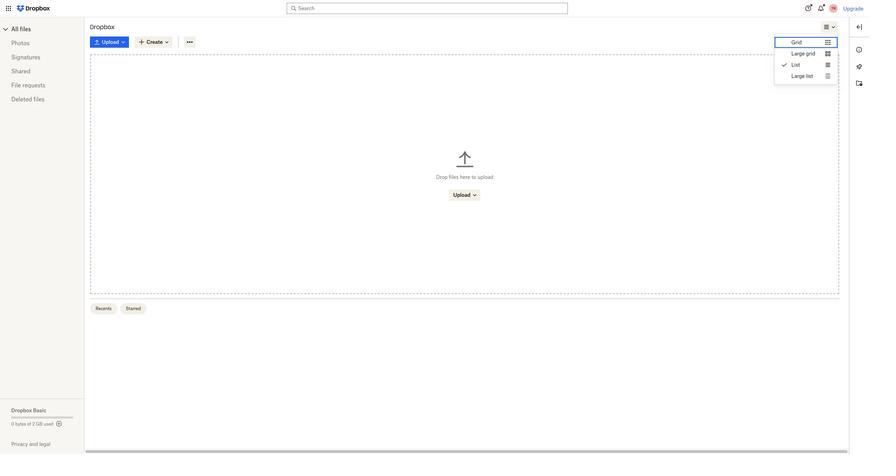 Task type: vqa. For each thing, say whether or not it's contained in the screenshot.
Search in folder "Dropbox" text field
no



Task type: describe. For each thing, give the bounding box(es) containing it.
recents
[[96, 307, 112, 312]]

large grid radio item
[[775, 48, 838, 59]]

starred
[[126, 307, 141, 312]]

files for deleted
[[34, 96, 45, 103]]

large for large grid
[[791, 51, 805, 57]]

photos link
[[11, 36, 73, 50]]

open details pane image
[[855, 23, 863, 31]]

signatures
[[11, 54, 40, 61]]

dropbox for dropbox basic
[[11, 408, 32, 414]]

recents button
[[90, 304, 117, 315]]

list
[[806, 73, 813, 79]]

0
[[11, 422, 14, 427]]

open pinned items image
[[855, 63, 863, 71]]

deleted
[[11, 96, 32, 103]]

open activity image
[[855, 79, 863, 88]]

shared
[[11, 68, 30, 75]]

to
[[472, 174, 476, 180]]

file
[[11, 82, 21, 89]]

2
[[32, 422, 35, 427]]

and
[[29, 442, 38, 448]]

grid
[[806, 51, 815, 57]]

grid radio item
[[775, 37, 838, 48]]

used
[[44, 422, 53, 427]]

have
[[811, 37, 821, 43]]

basic
[[33, 408, 46, 414]]

large list
[[791, 73, 813, 79]]

all
[[11, 26, 18, 33]]

deleted files link
[[11, 92, 73, 106]]

files for all
[[20, 26, 31, 33]]



Task type: locate. For each thing, give the bounding box(es) containing it.
only
[[793, 37, 802, 43]]

requests
[[22, 82, 45, 89]]

grid
[[791, 39, 802, 45]]

upgrade
[[843, 5, 863, 11]]

of
[[27, 422, 31, 427]]

large down the grid
[[791, 51, 805, 57]]

0 horizontal spatial dropbox
[[11, 408, 32, 414]]

all files link
[[11, 24, 84, 35]]

large inside radio item
[[791, 73, 805, 79]]

dropbox
[[90, 24, 115, 31], [11, 408, 32, 414]]

0 horizontal spatial files
[[20, 26, 31, 33]]

2 vertical spatial files
[[449, 174, 459, 180]]

shared link
[[11, 64, 73, 78]]

here
[[460, 174, 470, 180]]

you
[[803, 37, 810, 43]]

1 horizontal spatial files
[[34, 96, 45, 103]]

1 large from the top
[[791, 51, 805, 57]]

starred button
[[120, 304, 146, 315]]

list radio item
[[775, 59, 838, 71]]

1 vertical spatial dropbox
[[11, 408, 32, 414]]

0 bytes of 2 gb used
[[11, 422, 53, 427]]

files left here
[[449, 174, 459, 180]]

only you have access
[[793, 37, 835, 43]]

large list radio item
[[775, 71, 838, 82]]

files for drop
[[449, 174, 459, 180]]

2 large from the top
[[791, 73, 805, 79]]

file requests link
[[11, 78, 73, 92]]

dropbox logo - go to the homepage image
[[14, 3, 52, 14]]

files down file requests link
[[34, 96, 45, 103]]

large inside radio item
[[791, 51, 805, 57]]

gb
[[36, 422, 43, 427]]

1 vertical spatial large
[[791, 73, 805, 79]]

0 vertical spatial dropbox
[[90, 24, 115, 31]]

open information panel image
[[855, 46, 863, 54]]

large
[[791, 51, 805, 57], [791, 73, 805, 79]]

1 horizontal spatial dropbox
[[90, 24, 115, 31]]

bytes
[[15, 422, 26, 427]]

large down list at the right
[[791, 73, 805, 79]]

global header element
[[0, 0, 869, 17]]

files right all
[[20, 26, 31, 33]]

drop files here to upload
[[436, 174, 493, 180]]

files inside 'link'
[[20, 26, 31, 33]]

signatures link
[[11, 50, 73, 64]]

get more space image
[[55, 420, 63, 429]]

files
[[20, 26, 31, 33], [34, 96, 45, 103], [449, 174, 459, 180]]

0 vertical spatial files
[[20, 26, 31, 33]]

upload
[[477, 174, 493, 180]]

legal
[[39, 442, 50, 448]]

all files
[[11, 26, 31, 33]]

access
[[822, 37, 835, 43]]

privacy
[[11, 442, 28, 448]]

2 horizontal spatial files
[[449, 174, 459, 180]]

deleted files
[[11, 96, 45, 103]]

list
[[791, 62, 800, 68]]

large for large list
[[791, 73, 805, 79]]

dropbox basic
[[11, 408, 46, 414]]

large grid
[[791, 51, 815, 57]]

1 vertical spatial files
[[34, 96, 45, 103]]

file requests
[[11, 82, 45, 89]]

drop
[[436, 174, 448, 180]]

upgrade link
[[843, 5, 863, 11]]

privacy and legal link
[[11, 442, 84, 448]]

privacy and legal
[[11, 442, 50, 448]]

dropbox for dropbox
[[90, 24, 115, 31]]

0 vertical spatial large
[[791, 51, 805, 57]]

photos
[[11, 40, 30, 47]]



